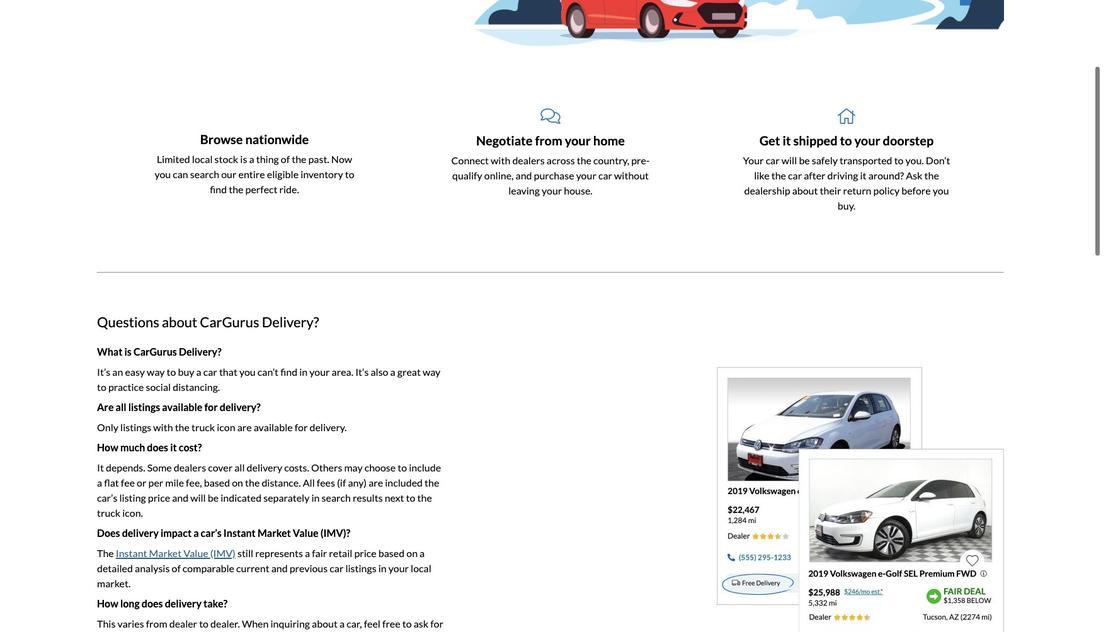 Task type: locate. For each thing, give the bounding box(es) containing it.
car's down flat
[[97, 492, 117, 504]]

available
[[162, 401, 203, 413], [254, 422, 293, 434]]

0 vertical spatial cargurus
[[200, 314, 259, 331]]

to left you.
[[895, 154, 904, 166]]

eligible
[[267, 168, 299, 180]]

practice
[[108, 381, 144, 393]]

car up like
[[766, 154, 780, 166]]

local left stock
[[192, 153, 213, 165]]

buy.
[[838, 200, 856, 211]]

available down "delivery?"
[[254, 422, 293, 434]]

0 horizontal spatial are
[[237, 422, 252, 434]]

1 how from the top
[[97, 442, 118, 454]]

0 vertical spatial search
[[190, 168, 219, 180]]

delivery down the icon.
[[122, 528, 159, 540]]

it right get
[[783, 133, 791, 148]]

buy
[[178, 366, 194, 378]]

0 horizontal spatial delivery?
[[179, 346, 222, 358]]

delivery? for questions about cargurus delivery?
[[262, 314, 319, 331]]

this varies from dealer to dealer. when inquiring about a car, feel free to ask for
[[97, 618, 444, 633]]

will
[[782, 154, 798, 166], [190, 492, 206, 504]]

is up entire
[[240, 153, 247, 165]]

home image
[[838, 107, 856, 125]]

(if
[[337, 477, 346, 489]]

in up free
[[379, 563, 387, 575]]

0 horizontal spatial from
[[146, 618, 167, 630]]

0 vertical spatial delivery
[[247, 462, 283, 474]]

market
[[258, 528, 291, 540], [149, 548, 182, 560]]

be up after
[[800, 154, 811, 166]]

0 vertical spatial from
[[535, 133, 563, 148]]

2 vertical spatial delivery
[[165, 598, 202, 610]]

country,
[[594, 154, 630, 166]]

of inside browse nationwide limited local stock is a thing of the past. now you can search our entire eligible inventory to find the perfect ride.
[[281, 153, 290, 165]]

be
[[800, 154, 811, 166], [208, 492, 219, 504]]

the inside the negotiate from your home connect with dealers across the country, pre- qualify online, and purchase your car without leaving your house.
[[577, 154, 592, 166]]

1 vertical spatial of
[[172, 563, 181, 575]]

0 vertical spatial about
[[793, 184, 819, 196]]

instant market value (imv) link
[[116, 548, 236, 560]]

and down represents
[[272, 563, 288, 575]]

1 horizontal spatial with
[[491, 154, 511, 166]]

1 vertical spatial for
[[295, 422, 308, 434]]

1 vertical spatial and
[[172, 492, 189, 504]]

it
[[783, 133, 791, 148], [861, 169, 867, 181], [170, 442, 177, 454]]

way right great
[[423, 366, 441, 378]]

all right cover
[[235, 462, 245, 474]]

1 way from the left
[[147, 366, 165, 378]]

for up only listings with the truck icon are available for delivery.
[[205, 401, 218, 413]]

how up this
[[97, 598, 118, 610]]

about left car,
[[312, 618, 338, 630]]

negotiate from your home connect with dealers across the country, pre- qualify online, and purchase your car without leaving your house.
[[452, 133, 650, 196]]

does
[[147, 442, 168, 454], [142, 598, 163, 610]]

all right are
[[116, 401, 126, 413]]

1 horizontal spatial find
[[281, 366, 298, 378]]

0 horizontal spatial find
[[210, 183, 227, 195]]

will down fee, at left bottom
[[190, 492, 206, 504]]

2 it's from the left
[[356, 366, 369, 378]]

local up ask at the bottom left of page
[[411, 563, 432, 575]]

now
[[331, 153, 352, 165]]

price right the retail
[[355, 548, 377, 560]]

1 horizontal spatial be
[[800, 154, 811, 166]]

instant up detailed
[[116, 548, 147, 560]]

1 horizontal spatial dealers
[[513, 154, 545, 166]]

price
[[148, 492, 170, 504], [355, 548, 377, 560]]

around?
[[869, 169, 905, 181]]

about up what is cargurus delivery?
[[162, 314, 197, 331]]

0 horizontal spatial be
[[208, 492, 219, 504]]

0 horizontal spatial local
[[192, 153, 213, 165]]

available down distancing.
[[162, 401, 203, 413]]

dealers up purchase
[[513, 154, 545, 166]]

1 horizontal spatial car's
[[201, 528, 222, 540]]

delivery? up buy
[[179, 346, 222, 358]]

that
[[219, 366, 238, 378]]

before
[[902, 184, 932, 196]]

the up indicated
[[245, 477, 260, 489]]

of up eligible
[[281, 153, 290, 165]]

1 vertical spatial search
[[322, 492, 351, 504]]

2 horizontal spatial you
[[933, 184, 950, 196]]

listings up 'much' at the bottom of the page
[[120, 422, 151, 434]]

a inside it depends. some dealers cover all delivery costs. others may choose to include a flat fee or per mile fee, based on the distance. all fees (if any) are included the car's listing price and will be indicated separately in search results next to the truck icon.
[[97, 477, 102, 489]]

the instant market value (imv)
[[97, 548, 236, 560]]

nationwide
[[245, 132, 309, 147]]

find right can't
[[281, 366, 298, 378]]

price inside still represents a fair retail price based on a detailed analysis of comparable current and previous car listings in your local market.
[[355, 548, 377, 560]]

1 horizontal spatial and
[[272, 563, 288, 575]]

0 vertical spatial price
[[148, 492, 170, 504]]

market.
[[97, 578, 131, 590]]

on
[[232, 477, 243, 489], [407, 548, 418, 560]]

it left cost?
[[170, 442, 177, 454]]

qualify
[[453, 169, 483, 181]]

their
[[820, 184, 842, 196]]

delivery? up can't
[[262, 314, 319, 331]]

1 horizontal spatial local
[[411, 563, 432, 575]]

of
[[281, 153, 290, 165], [172, 563, 181, 575]]

current
[[236, 563, 270, 575]]

to up are
[[97, 381, 106, 393]]

0 horizontal spatial based
[[204, 477, 230, 489]]

1 vertical spatial delivery?
[[179, 346, 222, 358]]

will inside get it shipped to your doorstep your car will be safely transported to you. don't like the car after driving it around? ask the dealership about their return policy before you buy.
[[782, 154, 798, 166]]

with up online,
[[491, 154, 511, 166]]

how down only
[[97, 442, 118, 454]]

you inside get it shipped to your doorstep your car will be safely transported to you. don't like the car after driving it around? ask the dealership about their return policy before you buy.
[[933, 184, 950, 196]]

car down the retail
[[330, 563, 344, 575]]

it down 'transported'
[[861, 169, 867, 181]]

cargurus up that
[[200, 314, 259, 331]]

the right across
[[577, 154, 592, 166]]

1 horizontal spatial available
[[254, 422, 293, 434]]

it depends. some dealers cover all delivery costs. others may choose to include a flat fee or per mile fee, based on the distance. all fees (if any) are included the car's listing price and will be indicated separately in search results next to the truck icon.
[[97, 462, 441, 519]]

listings down the social
[[128, 401, 160, 413]]

1 horizontal spatial in
[[312, 492, 320, 504]]

1 horizontal spatial about
[[312, 618, 338, 630]]

it's left an
[[97, 366, 110, 378]]

all
[[303, 477, 315, 489]]

with up 'how much does it cost?'
[[153, 422, 173, 434]]

2 vertical spatial you
[[239, 366, 256, 378]]

2 vertical spatial and
[[272, 563, 288, 575]]

be inside get it shipped to your doorstep your car will be safely transported to you. don't like the car after driving it around? ask the dealership about their return policy before you buy.
[[800, 154, 811, 166]]

1 vertical spatial how
[[97, 598, 118, 610]]

fees
[[317, 477, 335, 489]]

and down mile
[[172, 492, 189, 504]]

1 vertical spatial with
[[153, 422, 173, 434]]

an
[[112, 366, 123, 378]]

0 horizontal spatial all
[[116, 401, 126, 413]]

how for how much does it cost?
[[97, 442, 118, 454]]

car left that
[[203, 366, 217, 378]]

comments image
[[541, 107, 561, 125]]

way up the social
[[147, 366, 165, 378]]

1 vertical spatial from
[[146, 618, 167, 630]]

your up 'transported'
[[855, 133, 881, 148]]

based right the retail
[[379, 548, 405, 560]]

does up some
[[147, 442, 168, 454]]

0 horizontal spatial for
[[205, 401, 218, 413]]

1 vertical spatial based
[[379, 548, 405, 560]]

connect
[[452, 154, 489, 166]]

1 vertical spatial find
[[281, 366, 298, 378]]

this
[[97, 618, 116, 630]]

cargurus up easy
[[134, 346, 177, 358]]

0 horizontal spatial on
[[232, 477, 243, 489]]

are right the "icon"
[[237, 422, 252, 434]]

0 vertical spatial for
[[205, 401, 218, 413]]

car's up (imv)
[[201, 528, 222, 540]]

2 horizontal spatial and
[[516, 169, 532, 181]]

0 horizontal spatial in
[[300, 366, 308, 378]]

1 horizontal spatial on
[[407, 548, 418, 560]]

delivery up the distance.
[[247, 462, 283, 474]]

represents
[[255, 548, 303, 560]]

truck up does
[[97, 507, 121, 519]]

1 horizontal spatial it's
[[356, 366, 369, 378]]

in inside still represents a fair retail price based on a detailed analysis of comparable current and previous car listings in your local market.
[[379, 563, 387, 575]]

0 vertical spatial car's
[[97, 492, 117, 504]]

0 horizontal spatial car's
[[97, 492, 117, 504]]

about down after
[[793, 184, 819, 196]]

1 horizontal spatial it
[[783, 133, 791, 148]]

listings down the retail
[[346, 563, 377, 575]]

1 vertical spatial be
[[208, 492, 219, 504]]

1 vertical spatial price
[[355, 548, 377, 560]]

to inside browse nationwide limited local stock is a thing of the past. now you can search our entire eligible inventory to find the perfect ride.
[[345, 168, 355, 180]]

you right before
[[933, 184, 950, 196]]

are down choose
[[369, 477, 383, 489]]

search left our
[[190, 168, 219, 180]]

the
[[292, 153, 307, 165], [577, 154, 592, 166], [772, 169, 787, 181], [925, 169, 940, 181], [229, 183, 244, 195], [175, 422, 190, 434], [245, 477, 260, 489], [425, 477, 440, 489], [418, 492, 432, 504]]

to left ask at the bottom left of page
[[403, 618, 412, 630]]

instant up the still
[[224, 528, 256, 540]]

1 horizontal spatial all
[[235, 462, 245, 474]]

market up represents
[[258, 528, 291, 540]]

0 vertical spatial are
[[237, 422, 252, 434]]

2 vertical spatial it
[[170, 442, 177, 454]]

what
[[97, 346, 123, 358]]

2 horizontal spatial for
[[431, 618, 444, 630]]

dealership
[[745, 184, 791, 196]]

for
[[205, 401, 218, 413], [295, 422, 308, 434], [431, 618, 444, 630]]

local
[[192, 153, 213, 165], [411, 563, 432, 575]]

purchase
[[534, 169, 575, 181]]

will down shipped
[[782, 154, 798, 166]]

0 vertical spatial is
[[240, 153, 247, 165]]

cargurus for is
[[134, 346, 177, 358]]

thing
[[256, 153, 279, 165]]

from
[[535, 133, 563, 148], [146, 618, 167, 630]]

0 horizontal spatial way
[[147, 366, 165, 378]]

and up leaving
[[516, 169, 532, 181]]

1 horizontal spatial market
[[258, 528, 291, 540]]

1 vertical spatial will
[[190, 492, 206, 504]]

you inside the it's an easy way to buy a car that you can't find in your area. it's also a great way to practice social distancing.
[[239, 366, 256, 378]]

1 horizontal spatial way
[[423, 366, 441, 378]]

you left the can
[[155, 168, 171, 180]]

house.
[[564, 184, 593, 196]]

like
[[755, 169, 770, 181]]

to right dealer
[[199, 618, 209, 630]]

is
[[240, 153, 247, 165], [124, 346, 132, 358]]

2 horizontal spatial delivery
[[247, 462, 283, 474]]

with inside the negotiate from your home connect with dealers across the country, pre- qualify online, and purchase your car without leaving your house.
[[491, 154, 511, 166]]

cargurus
[[200, 314, 259, 331], [134, 346, 177, 358]]

your up across
[[565, 133, 591, 148]]

1 vertical spatial truck
[[97, 507, 121, 519]]

delivery.
[[310, 422, 347, 434]]

search
[[190, 168, 219, 180], [322, 492, 351, 504]]

delivery?
[[262, 314, 319, 331], [179, 346, 222, 358]]

delivery
[[247, 462, 283, 474], [122, 528, 159, 540], [165, 598, 202, 610]]

your
[[565, 133, 591, 148], [855, 133, 881, 148], [577, 169, 597, 181], [542, 184, 562, 196], [310, 366, 330, 378], [389, 563, 409, 575]]

does
[[97, 528, 120, 540]]

2 how from the top
[[97, 598, 118, 610]]

for left delivery.
[[295, 422, 308, 434]]

local inside still represents a fair retail price based on a detailed analysis of comparable current and previous car listings in your local market.
[[411, 563, 432, 575]]

your up free
[[389, 563, 409, 575]]

price down per at the bottom
[[148, 492, 170, 504]]

does right long
[[142, 598, 163, 610]]

in inside the it's an easy way to buy a car that you can't find in your area. it's also a great way to practice social distancing.
[[300, 366, 308, 378]]

based inside still represents a fair retail price based on a detailed analysis of comparable current and previous car listings in your local market.
[[379, 548, 405, 560]]

dealers inside the negotiate from your home connect with dealers across the country, pre- qualify online, and purchase your car without leaving your house.
[[513, 154, 545, 166]]

your left 'area.'
[[310, 366, 330, 378]]

fee,
[[186, 477, 202, 489]]

and inside still represents a fair retail price based on a detailed analysis of comparable current and previous car listings in your local market.
[[272, 563, 288, 575]]

does delivery impact a car's instant market value (imv)?
[[97, 528, 351, 540]]

1 horizontal spatial is
[[240, 153, 247, 165]]

0 horizontal spatial value
[[184, 548, 208, 560]]

0 vertical spatial local
[[192, 153, 213, 165]]

market up analysis
[[149, 548, 182, 560]]

car inside still represents a fair retail price based on a detailed analysis of comparable current and previous car listings in your local market.
[[330, 563, 344, 575]]

you right that
[[239, 366, 256, 378]]

truck left the "icon"
[[192, 422, 215, 434]]

1 it's from the left
[[97, 366, 110, 378]]

it's left 'also'
[[356, 366, 369, 378]]

0 horizontal spatial and
[[172, 492, 189, 504]]

entire
[[239, 168, 265, 180]]

icon
[[217, 422, 236, 434]]

0 vertical spatial market
[[258, 528, 291, 540]]

from down the how long does delivery take?
[[146, 618, 167, 630]]

0 horizontal spatial truck
[[97, 507, 121, 519]]

1 horizontal spatial price
[[355, 548, 377, 560]]

leaving
[[509, 184, 540, 196]]

is right what
[[124, 346, 132, 358]]

0 horizontal spatial will
[[190, 492, 206, 504]]

1 horizontal spatial delivery
[[165, 598, 202, 610]]

truck inside it depends. some dealers cover all delivery costs. others may choose to include a flat fee or per mile fee, based on the distance. all fees (if any) are included the car's listing price and will be indicated separately in search results next to the truck icon.
[[97, 507, 121, 519]]

2 way from the left
[[423, 366, 441, 378]]

0 horizontal spatial search
[[190, 168, 219, 180]]

mile
[[165, 477, 184, 489]]

a
[[249, 153, 254, 165], [196, 366, 202, 378], [391, 366, 396, 378], [97, 477, 102, 489], [194, 528, 199, 540], [305, 548, 310, 560], [420, 548, 425, 560], [340, 618, 345, 630]]

truck
[[192, 422, 215, 434], [97, 507, 121, 519]]

in down all
[[312, 492, 320, 504]]

2 vertical spatial for
[[431, 618, 444, 630]]

detailed
[[97, 563, 133, 575]]

choose
[[365, 462, 396, 474]]

1 horizontal spatial of
[[281, 153, 290, 165]]

1 vertical spatial cargurus
[[134, 346, 177, 358]]

feel
[[364, 618, 381, 630]]

analysis
[[135, 563, 170, 575]]

be left indicated
[[208, 492, 219, 504]]

policy
[[874, 184, 900, 196]]

0 vertical spatial value
[[293, 528, 319, 540]]

to down now
[[345, 168, 355, 180]]

fair
[[312, 548, 327, 560]]

instant
[[224, 528, 256, 540], [116, 548, 147, 560]]

0 horizontal spatial dealers
[[174, 462, 206, 474]]

local inside browse nationwide limited local stock is a thing of the past. now you can search our entire eligible inventory to find the perfect ride.
[[192, 153, 213, 165]]

1 vertical spatial are
[[369, 477, 383, 489]]

the down include
[[425, 477, 440, 489]]

car inside the it's an easy way to buy a car that you can't find in your area. it's also a great way to practice social distancing.
[[203, 366, 217, 378]]

1 horizontal spatial for
[[295, 422, 308, 434]]

value up fair at left bottom
[[293, 528, 319, 540]]

in right can't
[[300, 366, 308, 378]]

find
[[210, 183, 227, 195], [281, 366, 298, 378]]

0 vertical spatial will
[[782, 154, 798, 166]]

the
[[97, 548, 114, 560]]

inquiring
[[271, 618, 310, 630]]

previous
[[290, 563, 328, 575]]

car,
[[347, 618, 362, 630]]

based down cover
[[204, 477, 230, 489]]

1 vertical spatial on
[[407, 548, 418, 560]]

1 horizontal spatial delivery?
[[262, 314, 319, 331]]

0 vertical spatial be
[[800, 154, 811, 166]]

in inside it depends. some dealers cover all delivery costs. others may choose to include a flat fee or per mile fee, based on the distance. all fees (if any) are included the car's listing price and will be indicated separately in search results next to the truck icon.
[[312, 492, 320, 504]]

dealers inside it depends. some dealers cover all delivery costs. others may choose to include a flat fee or per mile fee, based on the distance. all fees (if any) are included the car's listing price and will be indicated separately in search results next to the truck icon.
[[174, 462, 206, 474]]

about
[[793, 184, 819, 196], [162, 314, 197, 331], [312, 618, 338, 630]]

and inside the negotiate from your home connect with dealers across the country, pre- qualify online, and purchase your car without leaving your house.
[[516, 169, 532, 181]]

0 vertical spatial of
[[281, 153, 290, 165]]

1 vertical spatial delivery
[[122, 528, 159, 540]]

inventory
[[301, 168, 343, 180]]

find down our
[[210, 183, 227, 195]]

0 vertical spatial it
[[783, 133, 791, 148]]

transported
[[840, 154, 893, 166]]

from up across
[[535, 133, 563, 148]]

from inside the negotiate from your home connect with dealers across the country, pre- qualify online, and purchase your car without leaving your house.
[[535, 133, 563, 148]]

you
[[155, 168, 171, 180], [933, 184, 950, 196], [239, 366, 256, 378]]

distance.
[[262, 477, 301, 489]]

to down the home icon
[[841, 133, 853, 148]]

per
[[148, 477, 163, 489]]

0 vertical spatial with
[[491, 154, 511, 166]]

0 vertical spatial find
[[210, 183, 227, 195]]

1 horizontal spatial truck
[[192, 422, 215, 434]]

0 vertical spatial does
[[147, 442, 168, 454]]

car down country,
[[599, 169, 613, 181]]

for right ask at the bottom left of page
[[431, 618, 444, 630]]

1 vertical spatial car's
[[201, 528, 222, 540]]

1 horizontal spatial will
[[782, 154, 798, 166]]

how much does it cost?
[[97, 442, 202, 454]]

1 vertical spatial it
[[861, 169, 867, 181]]

dealers up fee, at left bottom
[[174, 462, 206, 474]]

delivery up dealer
[[165, 598, 202, 610]]

search down (if
[[322, 492, 351, 504]]



Task type: vqa. For each thing, say whether or not it's contained in the screenshot.
feel
yes



Task type: describe. For each thing, give the bounding box(es) containing it.
1 vertical spatial listings
[[120, 422, 151, 434]]

online,
[[485, 169, 514, 181]]

ride.
[[280, 183, 299, 195]]

our
[[221, 168, 237, 180]]

of inside still represents a fair retail price based on a detailed analysis of comparable current and previous car listings in your local market.
[[172, 563, 181, 575]]

only
[[97, 422, 118, 434]]

also
[[371, 366, 389, 378]]

can't
[[258, 366, 279, 378]]

impact
[[161, 528, 192, 540]]

the down included
[[418, 492, 432, 504]]

much
[[120, 442, 145, 454]]

shipped
[[794, 133, 838, 148]]

may
[[344, 462, 363, 474]]

return
[[844, 184, 872, 196]]

about inside get it shipped to your doorstep your car will be safely transported to you. don't like the car after driving it around? ask the dealership about their return policy before you buy.
[[793, 184, 819, 196]]

safely
[[812, 154, 838, 166]]

car left after
[[789, 169, 803, 181]]

your down purchase
[[542, 184, 562, 196]]

driving
[[828, 169, 859, 181]]

browse nationwide limited local stock is a thing of the past. now you can search our entire eligible inventory to find the perfect ride.
[[155, 132, 355, 195]]

0 horizontal spatial delivery
[[122, 528, 159, 540]]

dealer
[[169, 618, 197, 630]]

pre-
[[632, 154, 650, 166]]

cost?
[[179, 442, 202, 454]]

limited
[[157, 153, 190, 165]]

easy
[[125, 366, 145, 378]]

are inside it depends. some dealers cover all delivery costs. others may choose to include a flat fee or per mile fee, based on the distance. all fees (if any) are included the car's listing price and will be indicated separately in search results next to the truck icon.
[[369, 477, 383, 489]]

1 horizontal spatial value
[[293, 528, 319, 540]]

0 horizontal spatial market
[[149, 548, 182, 560]]

0 horizontal spatial available
[[162, 401, 203, 413]]

browse
[[200, 132, 243, 147]]

get it shipped to your doorstep your car will be safely transported to you. don't like the car after driving it around? ask the dealership about their return policy before you buy.
[[744, 133, 951, 211]]

the down our
[[229, 183, 244, 195]]

without
[[615, 169, 649, 181]]

a inside "this varies from dealer to dealer. when inquiring about a car, feel free to ask for"
[[340, 618, 345, 630]]

great
[[398, 366, 421, 378]]

example car for sale listing with delivery truck icon. image
[[717, 368, 1005, 633]]

search inside it depends. some dealers cover all delivery costs. others may choose to include a flat fee or per mile fee, based on the distance. all fees (if any) are included the car's listing price and will be indicated separately in search results next to the truck icon.
[[322, 492, 351, 504]]

to right next
[[406, 492, 416, 504]]

0 horizontal spatial instant
[[116, 548, 147, 560]]

comparable
[[183, 563, 235, 575]]

delivery? for what is cargurus delivery?
[[179, 346, 222, 358]]

a inside browse nationwide limited local stock is a thing of the past. now you can search our entire eligible inventory to find the perfect ride.
[[249, 153, 254, 165]]

find inside the it's an easy way to buy a car that you can't find in your area. it's also a great way to practice social distancing.
[[281, 366, 298, 378]]

included
[[385, 477, 423, 489]]

0 vertical spatial listings
[[128, 401, 160, 413]]

social
[[146, 381, 171, 393]]

some
[[147, 462, 172, 474]]

long
[[120, 598, 140, 610]]

1 vertical spatial value
[[184, 548, 208, 560]]

your up house.
[[577, 169, 597, 181]]

indicated
[[221, 492, 262, 504]]

or
[[137, 477, 147, 489]]

be inside it depends. some dealers cover all delivery costs. others may choose to include a flat fee or per mile fee, based on the distance. all fees (if any) are included the car's listing price and will be indicated separately in search results next to the truck icon.
[[208, 492, 219, 504]]

car inside the negotiate from your home connect with dealers across the country, pre- qualify online, and purchase your car without leaving your house.
[[599, 169, 613, 181]]

free
[[383, 618, 401, 630]]

car's inside it depends. some dealers cover all delivery costs. others may choose to include a flat fee or per mile fee, based on the distance. all fees (if any) are included the car's listing price and will be indicated separately in search results next to the truck icon.
[[97, 492, 117, 504]]

search inside browse nationwide limited local stock is a thing of the past. now you can search our entire eligible inventory to find the perfect ride.
[[190, 168, 219, 180]]

1 vertical spatial about
[[162, 314, 197, 331]]

include
[[409, 462, 441, 474]]

your inside still represents a fair retail price based on a detailed analysis of comparable current and previous car listings in your local market.
[[389, 563, 409, 575]]

cover
[[208, 462, 233, 474]]

and inside it depends. some dealers cover all delivery costs. others may choose to include a flat fee or per mile fee, based on the distance. all fees (if any) are included the car's listing price and will be indicated separately in search results next to the truck icon.
[[172, 492, 189, 504]]

0 horizontal spatial it
[[170, 442, 177, 454]]

1 horizontal spatial instant
[[224, 528, 256, 540]]

on inside still represents a fair retail price based on a detailed analysis of comparable current and previous car listings in your local market.
[[407, 548, 418, 560]]

for inside "this varies from dealer to dealer. when inquiring about a car, feel free to ask for"
[[431, 618, 444, 630]]

all inside it depends. some dealers cover all delivery costs. others may choose to include a flat fee or per mile fee, based on the distance. all fees (if any) are included the car's listing price and will be indicated separately in search results next to the truck icon.
[[235, 462, 245, 474]]

are
[[97, 401, 114, 413]]

when
[[242, 618, 269, 630]]

don't
[[927, 154, 951, 166]]

(imv)
[[210, 548, 236, 560]]

across
[[547, 154, 575, 166]]

your inside the it's an easy way to buy a car that you can't find in your area. it's also a great way to practice social distancing.
[[310, 366, 330, 378]]

questions about cargurus delivery?
[[97, 314, 319, 331]]

0 horizontal spatial is
[[124, 346, 132, 358]]

your
[[744, 154, 764, 166]]

depends.
[[106, 462, 145, 474]]

you inside browse nationwide limited local stock is a thing of the past. now you can search our entire eligible inventory to find the perfect ride.
[[155, 168, 171, 180]]

delivery?
[[220, 401, 261, 413]]

0 vertical spatial all
[[116, 401, 126, 413]]

from inside "this varies from dealer to dealer. when inquiring about a car, feel free to ask for"
[[146, 618, 167, 630]]

is inside browse nationwide limited local stock is a thing of the past. now you can search our entire eligible inventory to find the perfect ride.
[[240, 153, 247, 165]]

find inside browse nationwide limited local stock is a thing of the past. now you can search our entire eligible inventory to find the perfect ride.
[[210, 183, 227, 195]]

area.
[[332, 366, 354, 378]]

the down are all listings available for delivery?
[[175, 422, 190, 434]]

listings inside still represents a fair retail price based on a detailed analysis of comparable current and previous car listings in your local market.
[[346, 563, 377, 575]]

distancing.
[[173, 381, 220, 393]]

the right like
[[772, 169, 787, 181]]

how long does delivery take?
[[97, 598, 228, 610]]

(imv)?
[[321, 528, 351, 540]]

after
[[804, 169, 826, 181]]

are all listings available for delivery?
[[97, 401, 261, 413]]

only listings with the truck icon are available for delivery.
[[97, 422, 347, 434]]

cargurus for about
[[200, 314, 259, 331]]

past.
[[309, 153, 330, 165]]

still
[[238, 548, 254, 560]]

what is cargurus delivery?
[[97, 346, 222, 358]]

about inside "this varies from dealer to dealer. when inquiring about a car, feel free to ask for"
[[312, 618, 338, 630]]

can
[[173, 168, 188, 180]]

any)
[[348, 477, 367, 489]]

will inside it depends. some dealers cover all delivery costs. others may choose to include a flat fee or per mile fee, based on the distance. all fees (if any) are included the car's listing price and will be indicated separately in search results next to the truck icon.
[[190, 492, 206, 504]]

how for how long does delivery take?
[[97, 598, 118, 610]]

costs.
[[284, 462, 309, 474]]

the down don't
[[925, 169, 940, 181]]

1 vertical spatial available
[[254, 422, 293, 434]]

doorstep
[[884, 133, 934, 148]]

ask
[[907, 169, 923, 181]]

0 vertical spatial truck
[[192, 422, 215, 434]]

still represents a fair retail price based on a detailed analysis of comparable current and previous car listings in your local market.
[[97, 548, 432, 590]]

to up included
[[398, 462, 407, 474]]

varies
[[118, 618, 144, 630]]

delivery inside it depends. some dealers cover all delivery costs. others may choose to include a flat fee or per mile fee, based on the distance. all fees (if any) are included the car's listing price and will be indicated separately in search results next to the truck icon.
[[247, 462, 283, 474]]

price inside it depends. some dealers cover all delivery costs. others may choose to include a flat fee or per mile fee, based on the distance. all fees (if any) are included the car's listing price and will be indicated separately in search results next to the truck icon.
[[148, 492, 170, 504]]

get
[[760, 133, 781, 148]]

negotiate
[[477, 133, 533, 148]]

based inside it depends. some dealers cover all delivery costs. others may choose to include a flat fee or per mile fee, based on the distance. all fees (if any) are included the car's listing price and will be indicated separately in search results next to the truck icon.
[[204, 477, 230, 489]]

the left past.
[[292, 153, 307, 165]]

on inside it depends. some dealers cover all delivery costs. others may choose to include a flat fee or per mile fee, based on the distance. all fees (if any) are included the car's listing price and will be indicated separately in search results next to the truck icon.
[[232, 477, 243, 489]]

others
[[311, 462, 343, 474]]

you.
[[906, 154, 925, 166]]

to left buy
[[167, 366, 176, 378]]

your inside get it shipped to your doorstep your car will be safely transported to you. don't like the car after driving it around? ask the dealership about their return policy before you buy.
[[855, 133, 881, 148]]

questions
[[97, 314, 159, 331]]

does for it
[[147, 442, 168, 454]]

does for delivery
[[142, 598, 163, 610]]

retail
[[329, 548, 353, 560]]



